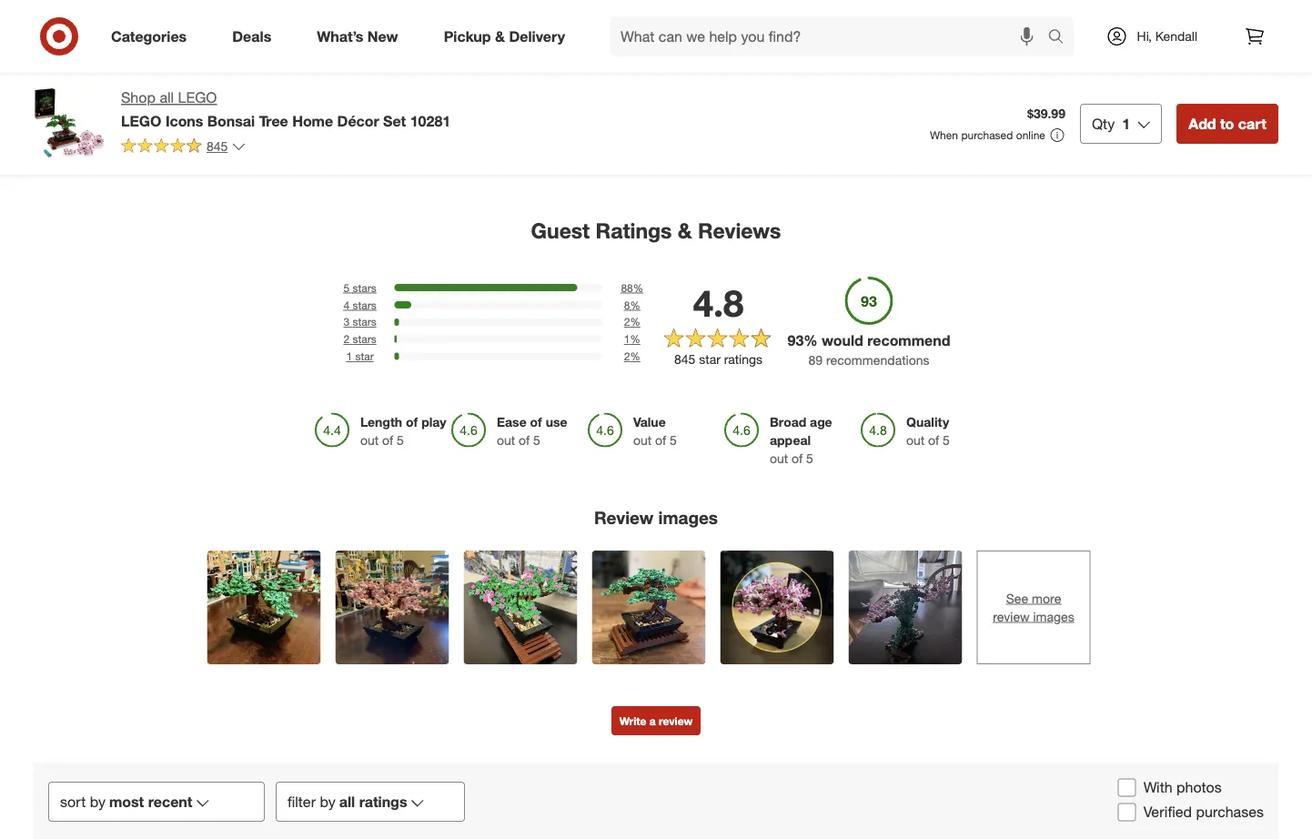 Task type: describe. For each thing, give the bounding box(es) containing it.
write a review
[[620, 714, 693, 728]]

guest review image 4 of 12, zoom in image
[[592, 551, 706, 665]]

1 vertical spatial ratings
[[359, 793, 407, 811]]

lego inside $94.99 lego icons santa visit christmas house décor set 10293 sponsored
[[788, 29, 822, 45]]

stars for 3 stars
[[353, 315, 377, 329]]

$44.99
[[249, 29, 282, 42]]

more
[[1033, 591, 1062, 607]]

2 stars
[[344, 332, 377, 346]]

of down length
[[383, 432, 394, 448]]

of left the use
[[530, 414, 542, 430]]

potter
[[675, 29, 709, 45]]

cart
[[1239, 115, 1267, 132]]

1 horizontal spatial &
[[678, 218, 692, 243]]

sponsored inside the '$99.99 lego holiday main street 10308 building set sponsored'
[[973, 61, 1027, 74]]

1 horizontal spatial all
[[339, 793, 355, 811]]

1 for star
[[346, 350, 352, 363]]

snowtrooper
[[1159, 58, 1233, 74]]

2 for 1 star
[[624, 350, 630, 363]]

stars for 2 stars
[[353, 332, 377, 346]]

with
[[1144, 779, 1173, 797]]

write a review button
[[612, 707, 701, 736]]

$18.79
[[1178, 29, 1211, 42]]

star inside the $57.99 reg $71.99 sale lego star wars dagobah jedi training diorama yoda set 75330
[[82, 42, 105, 58]]

% for 4 stars
[[630, 298, 641, 312]]

see
[[1007, 591, 1029, 607]]

0 horizontal spatial 4
[[344, 298, 350, 312]]

sale inside the $57.99 reg $71.99 sale lego star wars dagobah jedi training diorama yoda set 75330
[[99, 29, 121, 42]]

guest review image 5 of 12, zoom in image
[[721, 551, 834, 665]]

quality out of 5
[[907, 414, 950, 448]]

image of lego icons bonsai tree home décor set 10281 image
[[34, 87, 107, 160]]

wizarding
[[655, 61, 711, 77]]

wars inside $15.99 reg $18.79 lego star wars snowtrooper battle pack 4 figures set 75320
[[1223, 42, 1252, 58]]

$99.99
[[973, 13, 1011, 29]]

4 inside $15.99 reg $18.79 lego star wars snowtrooper battle pack 4 figures set 75320
[[1159, 74, 1166, 90]]

value out of 5
[[634, 414, 677, 448]]

reg for $57.99
[[45, 29, 61, 42]]

set inside the $57.99 reg $71.99 sale lego star wars dagobah jedi training diorama yoda set 75330
[[77, 74, 96, 90]]

set inside $169.99 lego harry potter hogwarts castle and grounds wizarding building set 76419
[[652, 77, 671, 92]]

$15.99
[[1159, 13, 1197, 29]]

battle
[[1237, 58, 1270, 74]]

% inside 93 % would recommend 89 recommendations
[[804, 332, 818, 349]]

1 %
[[624, 332, 641, 346]]

% for 3 stars
[[630, 315, 641, 329]]

ease of use out of 5
[[497, 414, 568, 448]]

a
[[650, 714, 656, 728]]

what's
[[317, 27, 364, 45]]

sponsored down hogwarts
[[602, 77, 656, 90]]

castle
[[661, 45, 697, 61]]

house
[[849, 45, 886, 61]]

3 stars
[[344, 315, 377, 329]]

8
[[624, 298, 630, 312]]

88
[[621, 281, 633, 295]]

$94.99
[[788, 13, 826, 29]]

pickup
[[444, 27, 491, 45]]

diorama
[[119, 58, 167, 74]]

categories
[[111, 27, 187, 45]]

ratings
[[596, 218, 672, 243]]

use
[[546, 414, 568, 430]]

sort by most recent
[[60, 793, 193, 811]]

when
[[930, 128, 959, 142]]

845 for 845
[[207, 138, 228, 154]]

pack
[[1274, 58, 1302, 74]]

jedi
[[45, 58, 69, 74]]

christmas
[[788, 45, 846, 61]]

review for see more review images
[[994, 609, 1030, 625]]

of inside value out of 5
[[656, 432, 667, 448]]

$98.99
[[435, 29, 468, 42]]

search
[[1040, 29, 1084, 47]]

5 inside value out of 5
[[670, 432, 677, 448]]

shop
[[121, 89, 156, 107]]

2 % for stars
[[624, 315, 641, 329]]

search button
[[1040, 16, 1084, 60]]

sponsored down the kendall
[[1159, 74, 1213, 88]]

set inside shop all lego lego icons bonsai tree home décor set 10281
[[383, 112, 406, 130]]

5 stars
[[344, 281, 377, 295]]

10308
[[1011, 45, 1046, 61]]

out for length of play
[[361, 432, 379, 448]]

1 vertical spatial 2
[[344, 332, 350, 346]]

% for 2 stars
[[630, 332, 641, 346]]

kendall
[[1156, 28, 1198, 44]]

sponsored inside $94.99 lego icons santa visit christmas house décor set 10293 sponsored
[[788, 77, 841, 90]]

holiday inside the '$99.99 lego holiday main street 10308 building set sponsored'
[[1011, 29, 1054, 45]]

guest review image 6 of 12, zoom in image
[[849, 551, 963, 665]]

0 vertical spatial ratings
[[724, 351, 763, 367]]

bonsai
[[207, 112, 255, 130]]

of inside the quality out of 5
[[929, 432, 940, 448]]

add to cart button
[[1177, 104, 1279, 144]]

75320
[[1238, 74, 1273, 90]]

sponsored up shop all lego lego icons bonsai tree home décor set 10281
[[230, 74, 284, 88]]

93 % would recommend 89 recommendations
[[788, 332, 951, 368]]

set inside the '$99.99 lego holiday main street 10308 building set sponsored'
[[1100, 45, 1119, 61]]

lego inside the $57.99 reg $71.99 sale lego star wars dagobah jedi training diorama yoda set 75330
[[45, 42, 79, 58]]

10281
[[410, 112, 451, 130]]

advent
[[230, 58, 271, 74]]

dagobah
[[141, 42, 193, 58]]

lego inside the '$99.99 lego holiday main street 10308 building set sponsored'
[[973, 29, 1008, 45]]

new
[[368, 27, 398, 45]]

hogwarts
[[602, 45, 657, 61]]

training
[[72, 58, 116, 74]]

5 inside the quality out of 5
[[943, 432, 950, 448]]

star inside lego star wars 2023 advent calendar holiday building set 75366
[[268, 42, 291, 58]]

out for ease of use
[[497, 432, 516, 448]]

845 star ratings
[[675, 351, 763, 367]]

guest review image 2 of 12, zoom in image
[[336, 551, 449, 665]]

93
[[788, 332, 804, 349]]

length of play out of 5
[[361, 414, 447, 448]]

guest review image 1 of 12, zoom in image
[[207, 551, 321, 665]]

set inside lego star wars 2023 advent calendar holiday building set 75366
[[280, 74, 299, 90]]

what's new link
[[302, 16, 421, 56]]

845 link
[[121, 137, 246, 158]]

santa
[[860, 29, 893, 45]]

play
[[422, 414, 447, 430]]

wars inside the $57.99 reg $71.99 sale lego star wars dagobah jedi training diorama yoda set 75330
[[109, 42, 137, 58]]

hi,
[[1138, 28, 1153, 44]]

broad
[[770, 414, 807, 430]]

icons inside $94.99 lego icons santa visit christmas house décor set 10293 sponsored
[[825, 29, 856, 45]]

figures
[[1170, 74, 1211, 90]]

to
[[1221, 115, 1235, 132]]

0 horizontal spatial images
[[659, 508, 718, 529]]

add to cart
[[1189, 115, 1267, 132]]

$169.99 lego harry potter hogwarts castle and grounds wizarding building set 76419
[[602, 13, 722, 92]]

reg for $15.99
[[1159, 29, 1175, 42]]

hi, kendall
[[1138, 28, 1198, 44]]

out for broad age appeal
[[770, 450, 789, 466]]

write
[[620, 714, 647, 728]]

5 inside length of play out of 5
[[397, 432, 404, 448]]

$99.99 lego holiday main street 10308 building set sponsored
[[973, 13, 1119, 74]]

qty 1
[[1093, 115, 1131, 132]]

set inside $15.99 reg $18.79 lego star wars snowtrooper battle pack 4 figures set 75320
[[1215, 74, 1234, 90]]

age
[[810, 414, 833, 430]]

stars for 4 stars
[[353, 298, 377, 312]]

images inside "see more review images"
[[1034, 609, 1075, 625]]

$57.99 reg $71.99 sale lego star wars dagobah jedi training diorama yoda set 75330
[[45, 13, 193, 90]]

wars inside lego star wars 2023 advent calendar holiday building set 75366
[[295, 42, 323, 58]]

pickup & delivery
[[444, 27, 565, 45]]



Task type: locate. For each thing, give the bounding box(es) containing it.
images right review
[[659, 508, 718, 529]]

2 star from the left
[[268, 42, 291, 58]]

building inside the '$99.99 lego holiday main street 10308 building set sponsored'
[[1050, 45, 1096, 61]]

0 vertical spatial 2 %
[[624, 315, 641, 329]]

0 vertical spatial icons
[[825, 29, 856, 45]]

sale right $98.99
[[471, 29, 492, 42]]

$94.99 lego icons santa visit christmas house décor set 10293 sponsored
[[788, 13, 924, 90]]

wars left "2023" in the left of the page
[[295, 42, 323, 58]]

recommend
[[868, 332, 951, 349]]

décor right house
[[890, 45, 924, 61]]

star down 2 stars on the left
[[356, 350, 374, 363]]

when purchased online
[[930, 128, 1046, 142]]

1 horizontal spatial 845
[[675, 351, 696, 367]]

star for 1
[[356, 350, 374, 363]]

sponsored
[[973, 61, 1027, 74], [45, 74, 99, 88], [230, 74, 284, 88], [416, 74, 470, 88], [1159, 74, 1213, 88], [602, 77, 656, 90], [788, 77, 841, 90]]

lego inside $15.99 reg $18.79 lego star wars snowtrooper battle pack 4 figures set 75320
[[1159, 42, 1193, 58]]

1 horizontal spatial 1
[[624, 332, 630, 346]]

0 vertical spatial &
[[495, 27, 505, 45]]

set inside $94.99 lego icons santa visit christmas house décor set 10293 sponsored
[[788, 61, 807, 77]]

ease
[[497, 414, 527, 430]]

1 by from the left
[[90, 793, 106, 811]]

review down see
[[994, 609, 1030, 625]]

2 %
[[624, 315, 641, 329], [624, 350, 641, 363]]

out inside the quality out of 5
[[907, 432, 925, 448]]

out inside 'broad age appeal out of 5'
[[770, 450, 789, 466]]

1 star from the left
[[82, 42, 105, 58]]

add
[[1189, 115, 1217, 132]]

would
[[822, 332, 864, 349]]

2
[[624, 315, 630, 329], [344, 332, 350, 346], [624, 350, 630, 363]]

sponsored left 75330
[[45, 74, 99, 88]]

all
[[160, 89, 174, 107], [339, 793, 355, 811]]

set left 75366
[[280, 74, 299, 90]]

0 horizontal spatial 1
[[346, 350, 352, 363]]

star for 845
[[699, 351, 721, 367]]

1 vertical spatial images
[[1034, 609, 1075, 625]]

review inside "see more review images"
[[994, 609, 1030, 625]]

2 % for star
[[624, 350, 641, 363]]

% for 5 stars
[[633, 281, 644, 295]]

%
[[633, 281, 644, 295], [630, 298, 641, 312], [630, 315, 641, 329], [804, 332, 818, 349], [630, 332, 641, 346], [630, 350, 641, 363]]

0 horizontal spatial star
[[82, 42, 105, 58]]

845 down 4.8
[[675, 351, 696, 367]]

pickup & delivery link
[[429, 16, 588, 56]]

88 %
[[621, 281, 644, 295]]

1 horizontal spatial wars
[[295, 42, 323, 58]]

$169.99
[[602, 13, 647, 29]]

out down length
[[361, 432, 379, 448]]

stars for 5 stars
[[353, 281, 377, 295]]

out inside value out of 5
[[634, 432, 652, 448]]

recent
[[148, 793, 193, 811]]

guest ratings & reviews
[[531, 218, 782, 243]]

4.8
[[694, 280, 744, 325]]

holiday inside lego star wars 2023 advent calendar holiday building set 75366
[[329, 58, 372, 74]]

sponsored down $99.99
[[973, 61, 1027, 74]]

guest review image 3 of 12, zoom in image
[[464, 551, 578, 665]]

out inside length of play out of 5
[[361, 432, 379, 448]]

1 horizontal spatial by
[[320, 793, 336, 811]]

images down more
[[1034, 609, 1075, 625]]

purchased
[[962, 128, 1014, 142]]

calendar
[[274, 58, 326, 74]]

see more review images
[[994, 591, 1075, 625]]

set left 10293
[[788, 61, 807, 77]]

2 horizontal spatial wars
[[1223, 42, 1252, 58]]

reg
[[45, 29, 61, 42], [230, 29, 246, 42], [1159, 29, 1175, 42]]

of left play
[[406, 414, 418, 430]]

by right filter
[[320, 793, 336, 811]]

stars up 4 stars
[[353, 281, 377, 295]]

0 horizontal spatial 845
[[207, 138, 228, 154]]

0 vertical spatial 845
[[207, 138, 228, 154]]

reg inside $15.99 reg $18.79 lego star wars snowtrooper battle pack 4 figures set 75320
[[1159, 29, 1175, 42]]

holiday left main
[[1011, 29, 1054, 45]]

0 vertical spatial holiday
[[1011, 29, 1054, 45]]

5 inside 'broad age appeal out of 5'
[[807, 450, 814, 466]]

yoda
[[45, 74, 73, 90]]

1 horizontal spatial images
[[1034, 609, 1075, 625]]

of down quality in the right of the page
[[929, 432, 940, 448]]

845 inside 845 link
[[207, 138, 228, 154]]

0 horizontal spatial icons
[[166, 112, 203, 130]]

845 for 845 star ratings
[[675, 351, 696, 367]]

0 horizontal spatial review
[[659, 714, 693, 728]]

1 vertical spatial &
[[678, 218, 692, 243]]

ratings down 4.8
[[724, 351, 763, 367]]

3 wars from the left
[[1223, 42, 1252, 58]]

845 down bonsai
[[207, 138, 228, 154]]

&
[[495, 27, 505, 45], [678, 218, 692, 243]]

89
[[809, 352, 823, 368]]

1 horizontal spatial reg
[[230, 29, 246, 42]]

star
[[82, 42, 105, 58], [268, 42, 291, 58], [1197, 42, 1220, 58]]

2 horizontal spatial 1
[[1123, 115, 1131, 132]]

1 down 8
[[624, 332, 630, 346]]

most
[[109, 793, 144, 811]]

76419
[[674, 77, 710, 92]]

2 stars from the top
[[353, 298, 377, 312]]

sponsored down "christmas"
[[788, 77, 841, 90]]

reg left '$44.99'
[[230, 29, 246, 42]]

sponsored up the 10281
[[416, 74, 470, 88]]

1 wars from the left
[[109, 42, 137, 58]]

building inside lego star wars 2023 advent calendar holiday building set 75366
[[230, 74, 277, 90]]

1 horizontal spatial building
[[602, 77, 648, 92]]

décor inside shop all lego lego icons bonsai tree home décor set 10281
[[337, 112, 379, 130]]

icons up 10293
[[825, 29, 856, 45]]

categories link
[[96, 16, 210, 56]]

reg left "$71.99"
[[45, 29, 61, 42]]

1 down 2 stars on the left
[[346, 350, 352, 363]]

out down quality in the right of the page
[[907, 432, 925, 448]]

1 vertical spatial icons
[[166, 112, 203, 130]]

with photos
[[1144, 779, 1223, 797]]

by for sort by
[[90, 793, 106, 811]]

filter
[[288, 793, 316, 811]]

0 vertical spatial review
[[994, 609, 1030, 625]]

what's new
[[317, 27, 398, 45]]

1 horizontal spatial star
[[699, 351, 721, 367]]

by for filter by
[[320, 793, 336, 811]]

1 vertical spatial 2 %
[[624, 350, 641, 363]]

stars
[[353, 281, 377, 295], [353, 298, 377, 312], [353, 315, 377, 329], [353, 332, 377, 346]]

grounds
[[602, 61, 651, 77]]

ratings
[[724, 351, 763, 367], [359, 793, 407, 811]]

2 2 % from the top
[[624, 350, 641, 363]]

star down 4.8
[[699, 351, 721, 367]]

0 vertical spatial 2
[[624, 315, 630, 329]]

building down hogwarts
[[602, 77, 648, 92]]

2 % down 8 %
[[624, 315, 641, 329]]

2 down 3
[[344, 332, 350, 346]]

stars up 3 stars
[[353, 298, 377, 312]]

ratings right filter
[[359, 793, 407, 811]]

1 vertical spatial 4
[[344, 298, 350, 312]]

0 vertical spatial 4
[[1159, 74, 1166, 90]]

0 vertical spatial décor
[[890, 45, 924, 61]]

& right ratings on the top of the page
[[678, 218, 692, 243]]

2 down 1 %
[[624, 350, 630, 363]]

icons inside shop all lego lego icons bonsai tree home décor set 10281
[[166, 112, 203, 130]]

review
[[994, 609, 1030, 625], [659, 714, 693, 728]]

qty
[[1093, 115, 1116, 132]]

0 horizontal spatial décor
[[337, 112, 379, 130]]

% for 1 star
[[630, 350, 641, 363]]

of
[[406, 414, 418, 430], [530, 414, 542, 430], [383, 432, 394, 448], [519, 432, 530, 448], [656, 432, 667, 448], [929, 432, 940, 448], [792, 450, 803, 466]]

0 vertical spatial images
[[659, 508, 718, 529]]

1 vertical spatial holiday
[[329, 58, 372, 74]]

1 horizontal spatial review
[[994, 609, 1030, 625]]

1
[[1123, 115, 1131, 132], [624, 332, 630, 346], [346, 350, 352, 363]]

1 sale from the left
[[99, 29, 121, 42]]

1 right qty
[[1123, 115, 1131, 132]]

3 reg from the left
[[1159, 29, 1175, 42]]

2 for 3 stars
[[624, 315, 630, 329]]

and
[[700, 45, 722, 61]]

1 horizontal spatial 4
[[1159, 74, 1166, 90]]

$79.99 $98.99 sale
[[416, 13, 492, 42]]

2 horizontal spatial star
[[1197, 42, 1220, 58]]

0 horizontal spatial &
[[495, 27, 505, 45]]

all right filter
[[339, 793, 355, 811]]

building right 10308
[[1050, 45, 1096, 61]]

What can we help you find? suggestions appear below search field
[[610, 16, 1053, 56]]

review for write a review
[[659, 714, 693, 728]]

out inside 'ease of use out of 5'
[[497, 432, 516, 448]]

4 stars from the top
[[353, 332, 377, 346]]

of down appeal
[[792, 450, 803, 466]]

1 reg from the left
[[45, 29, 61, 42]]

filter by all ratings
[[288, 793, 407, 811]]

4 up 3
[[344, 298, 350, 312]]

4 stars
[[344, 298, 377, 312]]

2 vertical spatial 1
[[346, 350, 352, 363]]

1 vertical spatial 1
[[624, 332, 630, 346]]

set left 75320
[[1215, 74, 1234, 90]]

quality
[[907, 414, 950, 430]]

length
[[361, 414, 403, 430]]

2 wars from the left
[[295, 42, 323, 58]]

guest
[[531, 218, 590, 243]]

& right pickup
[[495, 27, 505, 45]]

0 horizontal spatial holiday
[[329, 58, 372, 74]]

review inside button
[[659, 714, 693, 728]]

reg right hi,
[[1159, 29, 1175, 42]]

1 vertical spatial all
[[339, 793, 355, 811]]

reviews
[[698, 218, 782, 243]]

out down appeal
[[770, 450, 789, 466]]

recommendations
[[827, 352, 930, 368]]

out down the "ease"
[[497, 432, 516, 448]]

2 horizontal spatial building
[[1050, 45, 1096, 61]]

décor right home
[[337, 112, 379, 130]]

review right a
[[659, 714, 693, 728]]

2 reg from the left
[[230, 29, 246, 42]]

holiday down the what's new at the top left
[[329, 58, 372, 74]]

out down value
[[634, 432, 652, 448]]

by
[[90, 793, 106, 811], [320, 793, 336, 811]]

4 left figures
[[1159, 74, 1166, 90]]

verified
[[1144, 804, 1193, 821]]

1 stars from the top
[[353, 281, 377, 295]]

set right yoda
[[77, 74, 96, 90]]

1 vertical spatial review
[[659, 714, 693, 728]]

1 2 % from the top
[[624, 315, 641, 329]]

3 star from the left
[[1197, 42, 1220, 58]]

icons up 845 link
[[166, 112, 203, 130]]

0 horizontal spatial star
[[356, 350, 374, 363]]

stars down 4 stars
[[353, 315, 377, 329]]

$15.99 reg $18.79 lego star wars snowtrooper battle pack 4 figures set 75320
[[1159, 13, 1302, 90]]

$79.99
[[416, 13, 454, 29]]

1 horizontal spatial décor
[[890, 45, 924, 61]]

sale
[[99, 29, 121, 42], [471, 29, 492, 42]]

appeal
[[770, 432, 811, 448]]

all right shop
[[160, 89, 174, 107]]

by right 'sort'
[[90, 793, 106, 811]]

home
[[292, 112, 333, 130]]

wars up 75320
[[1223, 42, 1252, 58]]

2 down 8
[[624, 315, 630, 329]]

0 horizontal spatial by
[[90, 793, 106, 811]]

delivery
[[509, 27, 565, 45]]

wars up 75330
[[109, 42, 137, 58]]

sale right "$71.99"
[[99, 29, 121, 42]]

of down value
[[656, 432, 667, 448]]

10293
[[810, 61, 846, 77]]

0 horizontal spatial sale
[[99, 29, 121, 42]]

1 horizontal spatial sale
[[471, 29, 492, 42]]

1 horizontal spatial holiday
[[1011, 29, 1054, 45]]

0 vertical spatial all
[[160, 89, 174, 107]]

0 horizontal spatial ratings
[[359, 793, 407, 811]]

With photos checkbox
[[1119, 779, 1137, 797]]

of down the "ease"
[[519, 432, 530, 448]]

review images
[[594, 508, 718, 529]]

lego star wars 2023 advent calendar holiday building set 75366
[[230, 42, 372, 90]]

icons
[[825, 29, 856, 45], [166, 112, 203, 130]]

2 % down 1 %
[[624, 350, 641, 363]]

décor inside $94.99 lego icons santa visit christmas house décor set 10293 sponsored
[[890, 45, 924, 61]]

set right main
[[1100, 45, 1119, 61]]

of inside 'broad age appeal out of 5'
[[792, 450, 803, 466]]

0 horizontal spatial all
[[160, 89, 174, 107]]

out
[[361, 432, 379, 448], [497, 432, 516, 448], [634, 432, 652, 448], [907, 432, 925, 448], [770, 450, 789, 466]]

0 horizontal spatial wars
[[109, 42, 137, 58]]

2 horizontal spatial reg
[[1159, 29, 1175, 42]]

all inside shop all lego lego icons bonsai tree home décor set 10281
[[160, 89, 174, 107]]

2023
[[327, 42, 355, 58]]

stars up 1 star
[[353, 332, 377, 346]]

0 vertical spatial 1
[[1123, 115, 1131, 132]]

1 horizontal spatial star
[[268, 42, 291, 58]]

building up tree
[[230, 74, 277, 90]]

1 horizontal spatial icons
[[825, 29, 856, 45]]

2 by from the left
[[320, 793, 336, 811]]

set left 76419
[[652, 77, 671, 92]]

star inside $15.99 reg $18.79 lego star wars snowtrooper battle pack 4 figures set 75320
[[1197, 42, 1220, 58]]

photos
[[1177, 779, 1223, 797]]

1 horizontal spatial ratings
[[724, 351, 763, 367]]

reg inside the $57.99 reg $71.99 sale lego star wars dagobah jedi training diorama yoda set 75330
[[45, 29, 61, 42]]

1 for %
[[624, 332, 630, 346]]

5 inside 'ease of use out of 5'
[[534, 432, 541, 448]]

0 horizontal spatial building
[[230, 74, 277, 90]]

lego inside $169.99 lego harry potter hogwarts castle and grounds wizarding building set 76419
[[602, 29, 636, 45]]

0 horizontal spatial reg
[[45, 29, 61, 42]]

3 stars from the top
[[353, 315, 377, 329]]

sale inside $79.99 $98.99 sale
[[471, 29, 492, 42]]

building inside $169.99 lego harry potter hogwarts castle and grounds wizarding building set 76419
[[602, 77, 648, 92]]

set left the 10281
[[383, 112, 406, 130]]

Verified purchases checkbox
[[1119, 803, 1137, 822]]

2 vertical spatial 2
[[624, 350, 630, 363]]

broad age appeal out of 5
[[770, 414, 833, 466]]

purchases
[[1197, 804, 1265, 821]]

8 %
[[624, 298, 641, 312]]

star
[[356, 350, 374, 363], [699, 351, 721, 367]]

lego inside lego star wars 2023 advent calendar holiday building set 75366
[[230, 42, 265, 58]]

1 star
[[346, 350, 374, 363]]

reg $44.99
[[230, 29, 282, 42]]

2 sale from the left
[[471, 29, 492, 42]]

1 vertical spatial décor
[[337, 112, 379, 130]]

$71.99
[[64, 29, 96, 42]]

1 vertical spatial 845
[[675, 351, 696, 367]]



Task type: vqa. For each thing, say whether or not it's contained in the screenshot.


